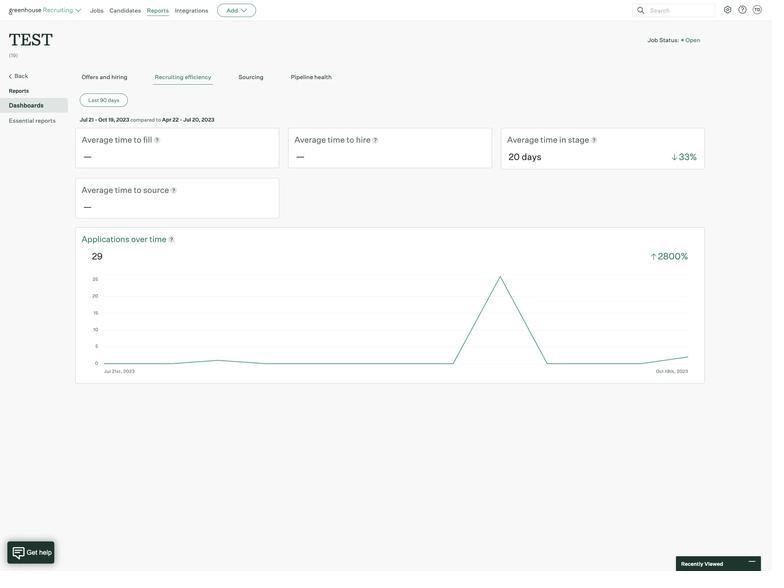 Task type: describe. For each thing, give the bounding box(es) containing it.
last 90 days
[[88, 97, 120, 103]]

essential reports link
[[9, 116, 65, 125]]

recently
[[682, 561, 704, 567]]

average for hire
[[295, 135, 326, 145]]

average time to for source
[[82, 185, 143, 195]]

last 90 days button
[[80, 94, 128, 107]]

over link
[[131, 234, 150, 245]]

apr
[[162, 117, 172, 123]]

reports
[[35, 117, 56, 124]]

time for source
[[115, 185, 132, 195]]

offers and hiring
[[82, 73, 128, 81]]

td button
[[754, 5, 762, 14]]

jul 21 - oct 19, 2023 compared to apr 22 - jul 20, 2023
[[80, 117, 215, 123]]

1 - from the left
[[95, 117, 97, 123]]

average for stage
[[508, 135, 539, 145]]

33%
[[680, 151, 698, 163]]

tab list containing offers and hiring
[[80, 70, 701, 85]]

candidates
[[110, 7, 141, 14]]

job
[[648, 36, 659, 43]]

21
[[89, 117, 94, 123]]

test
[[9, 28, 53, 50]]

Search text field
[[649, 5, 709, 16]]

1 vertical spatial reports
[[9, 88, 29, 94]]

efficiency
[[185, 73, 211, 81]]

to left apr
[[156, 117, 161, 123]]

to for source
[[134, 185, 142, 195]]

over
[[131, 234, 148, 244]]

— for hire
[[296, 151, 305, 162]]

applications link
[[82, 234, 131, 245]]

reports link
[[147, 7, 169, 14]]

time for stage
[[541, 135, 558, 145]]

test (19)
[[9, 28, 53, 58]]

applications
[[82, 234, 130, 244]]

— for source
[[83, 201, 92, 212]]

test link
[[9, 21, 53, 51]]

time for hire
[[328, 135, 345, 145]]

in
[[560, 135, 567, 145]]

dashboards
[[9, 102, 44, 109]]

td
[[755, 7, 761, 12]]

add button
[[217, 4, 256, 17]]

and
[[100, 73, 110, 81]]

last
[[88, 97, 99, 103]]

hiring
[[111, 73, 128, 81]]

status:
[[660, 36, 680, 43]]

(19)
[[9, 52, 18, 58]]

1 2023 from the left
[[116, 117, 129, 123]]

source
[[143, 185, 169, 195]]

hire
[[356, 135, 371, 145]]

average time in
[[508, 135, 569, 145]]

open
[[686, 36, 701, 43]]

jobs
[[90, 7, 104, 14]]

time for fill
[[115, 135, 132, 145]]

configure image
[[724, 5, 733, 14]]

recruiting efficiency
[[155, 73, 211, 81]]

dashboards link
[[9, 101, 65, 110]]

average for fill
[[82, 135, 113, 145]]

22
[[173, 117, 179, 123]]

20
[[509, 151, 520, 163]]

health
[[315, 73, 332, 81]]

candidates link
[[110, 7, 141, 14]]

29
[[92, 251, 103, 262]]



Task type: vqa. For each thing, say whether or not it's contained in the screenshot.
Description
no



Task type: locate. For each thing, give the bounding box(es) containing it.
job status:
[[648, 36, 680, 43]]

time link
[[150, 234, 167, 245]]

back link
[[9, 71, 65, 81]]

recently viewed
[[682, 561, 724, 567]]

to left hire
[[347, 135, 355, 145]]

add
[[227, 7, 238, 14]]

jobs link
[[90, 7, 104, 14]]

offers and hiring button
[[80, 70, 129, 85]]

20 days
[[509, 151, 542, 163]]

0 horizontal spatial -
[[95, 117, 97, 123]]

20,
[[192, 117, 201, 123]]

sourcing
[[239, 73, 264, 81]]

2 jul from the left
[[183, 117, 191, 123]]

time left source
[[115, 185, 132, 195]]

0 horizontal spatial jul
[[80, 117, 88, 123]]

time left hire
[[328, 135, 345, 145]]

average time to for hire
[[295, 135, 356, 145]]

days right 20
[[522, 151, 542, 163]]

stage
[[569, 135, 590, 145]]

days inside button
[[108, 97, 120, 103]]

2 - from the left
[[180, 117, 182, 123]]

average time to for fill
[[82, 135, 143, 145]]

0 vertical spatial reports
[[147, 7, 169, 14]]

to
[[156, 117, 161, 123], [134, 135, 142, 145], [347, 135, 355, 145], [134, 185, 142, 195]]

xychart image
[[92, 274, 689, 374]]

jul left 21
[[80, 117, 88, 123]]

1 horizontal spatial days
[[522, 151, 542, 163]]

-
[[95, 117, 97, 123], [180, 117, 182, 123]]

1 horizontal spatial reports
[[147, 7, 169, 14]]

jul left 20,
[[183, 117, 191, 123]]

to left source
[[134, 185, 142, 195]]

—
[[83, 151, 92, 162], [296, 151, 305, 162], [83, 201, 92, 212]]

reports right candidates
[[147, 7, 169, 14]]

essential
[[9, 117, 34, 124]]

0 horizontal spatial reports
[[9, 88, 29, 94]]

time right over
[[150, 234, 167, 244]]

average time to
[[82, 135, 143, 145], [295, 135, 356, 145], [82, 185, 143, 195]]

— for fill
[[83, 151, 92, 162]]

viewed
[[705, 561, 724, 567]]

fill
[[143, 135, 152, 145]]

oct
[[98, 117, 107, 123]]

jul
[[80, 117, 88, 123], [183, 117, 191, 123]]

0 horizontal spatial days
[[108, 97, 120, 103]]

back
[[14, 72, 28, 80]]

0 vertical spatial days
[[108, 97, 120, 103]]

1 jul from the left
[[80, 117, 88, 123]]

2023 right 20,
[[202, 117, 215, 123]]

applications over
[[82, 234, 150, 244]]

pipeline health button
[[289, 70, 334, 85]]

compared
[[131, 117, 155, 123]]

- right "22"
[[180, 117, 182, 123]]

recruiting efficiency button
[[153, 70, 213, 85]]

2023
[[116, 117, 129, 123], [202, 117, 215, 123]]

integrations
[[175, 7, 209, 14]]

reports down back
[[9, 88, 29, 94]]

days right the 90
[[108, 97, 120, 103]]

1 horizontal spatial -
[[180, 117, 182, 123]]

to for hire
[[347, 135, 355, 145]]

2800%
[[659, 251, 689, 262]]

average for source
[[82, 185, 113, 195]]

19,
[[108, 117, 115, 123]]

1 horizontal spatial 2023
[[202, 117, 215, 123]]

offers
[[82, 73, 98, 81]]

2 2023 from the left
[[202, 117, 215, 123]]

to for fill
[[134, 135, 142, 145]]

reports
[[147, 7, 169, 14], [9, 88, 29, 94]]

sourcing button
[[237, 70, 266, 85]]

time left 'in'
[[541, 135, 558, 145]]

recruiting
[[155, 73, 184, 81]]

pipeline
[[291, 73, 313, 81]]

90
[[100, 97, 107, 103]]

td button
[[752, 4, 764, 16]]

pipeline health
[[291, 73, 332, 81]]

1 vertical spatial days
[[522, 151, 542, 163]]

1 horizontal spatial jul
[[183, 117, 191, 123]]

0 horizontal spatial 2023
[[116, 117, 129, 123]]

time
[[115, 135, 132, 145], [328, 135, 345, 145], [541, 135, 558, 145], [115, 185, 132, 195], [150, 234, 167, 244]]

tab list
[[80, 70, 701, 85]]

integrations link
[[175, 7, 209, 14]]

2023 right 19,
[[116, 117, 129, 123]]

days
[[108, 97, 120, 103], [522, 151, 542, 163]]

essential reports
[[9, 117, 56, 124]]

greenhouse recruiting image
[[9, 6, 75, 15]]

- right 21
[[95, 117, 97, 123]]

time down 19,
[[115, 135, 132, 145]]

to left fill
[[134, 135, 142, 145]]

average
[[82, 135, 113, 145], [295, 135, 326, 145], [508, 135, 539, 145], [82, 185, 113, 195]]



